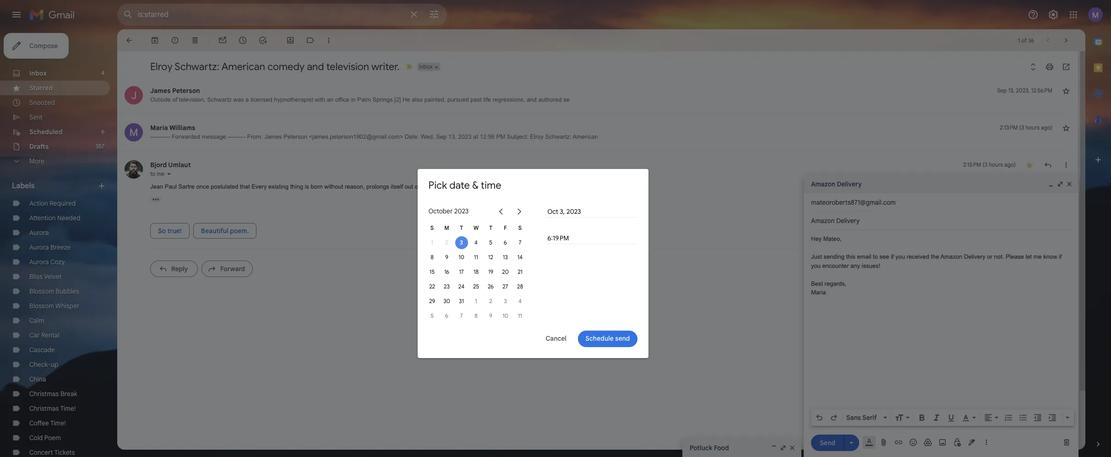 Task type: locate. For each thing, give the bounding box(es) containing it.
1 nov cell
[[469, 294, 484, 309]]

10 for 10 nov cell
[[503, 312, 508, 319]]

1 vertical spatial christmas
[[29, 405, 59, 413]]

1 christmas from the top
[[29, 390, 59, 398]]

21
[[518, 268, 523, 275]]

1 horizontal spatial 1
[[475, 298, 477, 304]]

cancel
[[546, 334, 567, 343]]

0 horizontal spatial 1
[[431, 239, 433, 246]]

blossom whisper
[[29, 302, 79, 310]]

8 down 1 nov "cell"
[[475, 312, 478, 319]]

0 vertical spatial 2
[[446, 239, 448, 246]]

2 vertical spatial aurora
[[29, 258, 49, 266]]

1 horizontal spatial and
[[451, 183, 461, 190]]

coffee time! link
[[29, 419, 66, 427]]

settings image
[[1048, 9, 1059, 20]]

6 inside '6 oct' cell
[[504, 239, 507, 246]]

inbox for inbox button
[[419, 63, 433, 70]]

2 aurora from the top
[[29, 243, 49, 252]]

6 inside labels navigation
[[101, 128, 104, 135]]

0 horizontal spatial s column header
[[425, 221, 440, 235]]

2 vertical spatial 6
[[445, 312, 449, 319]]

t column header right m
[[454, 221, 469, 235]]

pick date & time heading
[[429, 179, 502, 192]]

car
[[29, 331, 40, 340]]

0 horizontal spatial 7
[[460, 312, 463, 319]]

25 oct cell
[[469, 279, 484, 294]]

0 vertical spatial blossom
[[29, 287, 54, 296]]

6 nov cell
[[440, 309, 454, 323]]

schwartz:
[[175, 60, 219, 73]]

s column header left m
[[425, 221, 440, 235]]

t
[[460, 224, 463, 231], [489, 224, 493, 231]]

aurora for aurora breeze
[[29, 243, 49, 252]]

postulated
[[211, 183, 238, 190]]

0 vertical spatial time!
[[60, 405, 76, 413]]

and right comedy
[[307, 60, 324, 73]]

5 for 5 nov cell
[[431, 312, 434, 319]]

0 horizontal spatial t
[[460, 224, 463, 231]]

0 horizontal spatial and
[[307, 60, 324, 73]]

11 inside cell
[[518, 312, 522, 319]]

1 left 2 oct cell
[[431, 239, 433, 246]]

5 down 29 oct cell
[[431, 312, 434, 319]]

t column header
[[454, 221, 469, 235], [484, 221, 498, 235]]

christmas time!
[[29, 405, 76, 413]]

6 down 30 oct cell
[[445, 312, 449, 319]]

4 inside cell
[[519, 298, 522, 304]]

2 down m column header at the left
[[446, 239, 448, 246]]

1 vertical spatial 7
[[460, 312, 463, 319]]

time!
[[60, 405, 76, 413], [50, 419, 66, 427]]

1 inside "cell"
[[475, 298, 477, 304]]

2 s from the left
[[519, 224, 522, 231]]

cascade link
[[29, 346, 55, 354]]

pick
[[429, 179, 447, 192]]

aurora breeze
[[29, 243, 71, 252]]

2 horizontal spatial 1
[[1018, 37, 1021, 44]]

1 horizontal spatial 3
[[504, 298, 507, 304]]

2:15 pm (3 hours ago) cell
[[963, 160, 1016, 170]]

1 vertical spatial time!
[[50, 419, 66, 427]]

1 horizontal spatial inbox
[[419, 63, 433, 70]]

2 t column header from the left
[[484, 221, 498, 235]]

of
[[1022, 37, 1027, 44], [415, 183, 420, 190]]

6 down f column header
[[504, 239, 507, 246]]

sartre
[[178, 183, 195, 190]]

23
[[444, 283, 450, 290]]

more button
[[0, 154, 110, 169]]

snooze image
[[238, 36, 247, 45]]

1 vertical spatial 9
[[489, 312, 493, 319]]

14
[[518, 254, 523, 260]]

1 horizontal spatial t
[[489, 224, 493, 231]]

china
[[29, 375, 46, 384]]

7 down 31 oct cell
[[460, 312, 463, 319]]

drafts
[[29, 142, 49, 151]]

aurora for aurora link
[[29, 229, 49, 237]]

1 horizontal spatial s
[[519, 224, 522, 231]]

6
[[101, 128, 104, 135], [504, 239, 507, 246], [445, 312, 449, 319]]

grid containing s
[[425, 221, 528, 323]]

0 horizontal spatial t column header
[[454, 221, 469, 235]]

1 horizontal spatial 6
[[445, 312, 449, 319]]

0 vertical spatial 8
[[431, 254, 434, 260]]

5
[[489, 239, 492, 246], [431, 312, 434, 319]]

rental
[[41, 331, 59, 340]]

snoozed
[[29, 99, 55, 107]]

13
[[503, 254, 508, 260]]

13 oct cell
[[498, 250, 513, 265]]

writer.
[[372, 60, 400, 73]]

labels navigation
[[0, 29, 117, 457]]

5 right 4 oct 'cell'
[[489, 239, 492, 246]]

24
[[459, 283, 465, 290]]

aurora up bliss
[[29, 258, 49, 266]]

1 horizontal spatial 5
[[489, 239, 492, 246]]

1 aurora from the top
[[29, 229, 49, 237]]

support image
[[1028, 9, 1039, 20]]

add to tasks image
[[258, 36, 268, 45]]

6 inside the 6 nov cell
[[445, 312, 449, 319]]

s right f
[[519, 224, 522, 231]]

0 vertical spatial 5
[[489, 239, 492, 246]]

4 for 4 nov cell
[[519, 298, 522, 304]]

Date field
[[547, 207, 637, 217]]

0 vertical spatial 1
[[1018, 37, 1021, 44]]

needed
[[57, 214, 80, 222]]

2 down 26 oct cell
[[489, 298, 492, 304]]

s column header
[[425, 221, 440, 235], [513, 221, 528, 235]]

1 vertical spatial 10
[[503, 312, 508, 319]]

whisper
[[55, 302, 79, 310]]

0 horizontal spatial 3
[[460, 239, 463, 246]]

0 vertical spatial 10
[[459, 254, 464, 260]]

0 vertical spatial of
[[1022, 37, 1027, 44]]

19 oct cell
[[484, 265, 498, 279]]

inbox inside labels navigation
[[29, 69, 47, 77]]

9 inside 9 oct cell
[[445, 254, 449, 260]]

concert tickets
[[29, 449, 75, 457]]

2 horizontal spatial 4
[[519, 298, 522, 304]]

1 vertical spatial 5
[[431, 312, 434, 319]]

16 oct cell
[[440, 265, 454, 279]]

poem
[[44, 434, 61, 442]]

4 oct cell
[[469, 235, 484, 250]]

important mainly because you often read messages with this label. switch
[[404, 62, 414, 71]]

9 down 2 oct cell
[[445, 254, 449, 260]]

jean
[[150, 183, 163, 190]]

0 vertical spatial 3
[[460, 239, 463, 246]]

11 down 4 nov cell
[[518, 312, 522, 319]]

21 oct cell
[[513, 265, 528, 279]]

1 horizontal spatial 4
[[475, 239, 478, 246]]

22
[[429, 283, 435, 290]]

cold poem link
[[29, 434, 61, 442]]

2 t from the left
[[489, 224, 493, 231]]

0 horizontal spatial 10
[[459, 254, 464, 260]]

2 nov cell
[[484, 294, 498, 309]]

2 christmas from the top
[[29, 405, 59, 413]]

tab list
[[1086, 29, 1112, 424]]

main menu image
[[11, 9, 22, 20]]

22 oct cell
[[425, 279, 440, 294]]

30
[[444, 298, 450, 304]]

7 inside cell
[[460, 312, 463, 319]]

existing
[[268, 183, 289, 190]]

1 vertical spatial aurora
[[29, 243, 49, 252]]

1 horizontal spatial 7
[[519, 239, 522, 246]]

1 vertical spatial 1
[[431, 239, 433, 246]]

9 down 2 nov cell at the bottom left
[[489, 312, 493, 319]]

1 horizontal spatial 2
[[489, 298, 492, 304]]

velvet
[[44, 273, 62, 281]]

8 down the 1 oct cell at the left of the page
[[431, 254, 434, 260]]

of left 36
[[1022, 37, 1027, 44]]

6 up 357
[[101, 128, 104, 135]]

1 left 36
[[1018, 37, 1021, 44]]

2 vertical spatial 4
[[519, 298, 522, 304]]

1 vertical spatial 8
[[475, 312, 478, 319]]

23 oct cell
[[440, 279, 454, 294]]

4 for 4 oct 'cell'
[[475, 239, 478, 246]]

0 vertical spatial 7
[[519, 239, 522, 246]]

pick date & time dialog
[[418, 169, 649, 358]]

1 horizontal spatial 10
[[503, 312, 508, 319]]

inbox inside button
[[419, 63, 433, 70]]

s left m
[[431, 224, 434, 231]]

7 up 14
[[519, 239, 522, 246]]

3 inside cell
[[504, 298, 507, 304]]

36
[[1029, 37, 1035, 44]]

1 t from the left
[[460, 224, 463, 231]]

w column header
[[469, 221, 484, 235]]

0 vertical spatial aurora
[[29, 229, 49, 237]]

0 horizontal spatial 9
[[445, 254, 449, 260]]

blossom up 'calm' link
[[29, 302, 54, 310]]

up
[[51, 361, 58, 369]]

7 inside cell
[[519, 239, 522, 246]]

elroy schwartz: american comedy and television writer.
[[150, 60, 400, 73]]

357
[[96, 143, 104, 150]]

3 for 3 oct "cell"
[[460, 239, 463, 246]]

t left w
[[460, 224, 463, 231]]

9 nov cell
[[484, 309, 498, 323]]

3 right 2 oct cell
[[460, 239, 463, 246]]

2
[[446, 239, 448, 246], [489, 298, 492, 304]]

1 vertical spatial 6
[[504, 239, 507, 246]]

11 inside cell
[[474, 254, 478, 260]]

me
[[157, 170, 164, 177]]

17
[[459, 268, 464, 275]]

time! for christmas time!
[[60, 405, 76, 413]]

christmas break
[[29, 390, 77, 398]]

11 for 11 nov cell
[[518, 312, 522, 319]]

3 down 27 oct cell at left bottom
[[504, 298, 507, 304]]

bliss
[[29, 273, 43, 281]]

2:15 pm (3 hours ago)
[[963, 161, 1016, 168]]

4 inside 'cell'
[[475, 239, 478, 246]]

1 horizontal spatial s column header
[[513, 221, 528, 235]]

send
[[616, 334, 630, 343]]

8 nov cell
[[469, 309, 484, 323]]

1 down "25 oct" cell at bottom
[[475, 298, 477, 304]]

action required
[[29, 199, 76, 208]]

aurora for aurora cozy
[[29, 258, 49, 266]]

3 for 3 nov cell
[[504, 298, 507, 304]]

11
[[474, 254, 478, 260], [518, 312, 522, 319]]

bjord
[[150, 161, 167, 169]]

4
[[101, 70, 104, 77], [475, 239, 478, 246], [519, 298, 522, 304]]

0 horizontal spatial 4
[[101, 70, 104, 77]]

0 vertical spatial christmas
[[29, 390, 59, 398]]

0 horizontal spatial 5
[[431, 312, 434, 319]]

25
[[473, 283, 479, 290]]

20
[[502, 268, 509, 275]]

2 horizontal spatial 6
[[504, 239, 507, 246]]

prolongs
[[366, 183, 389, 190]]

7 oct cell
[[513, 235, 528, 250]]

15 oct cell
[[425, 265, 440, 279]]

1 vertical spatial blossom
[[29, 302, 54, 310]]

bubbles
[[56, 287, 79, 296]]

None search field
[[117, 4, 447, 26]]

0 vertical spatial and
[[307, 60, 324, 73]]

2 vertical spatial 1
[[475, 298, 477, 304]]

1 inside cell
[[431, 239, 433, 246]]

jean paul sartre once postulated that every existing thing is born without reason, prolongs itself out of weakness, and dies by chance.
[[150, 183, 504, 190]]

of right out
[[415, 183, 420, 190]]

blossom bubbles
[[29, 287, 79, 296]]

0 horizontal spatial of
[[415, 183, 420, 190]]

inbox up starred
[[29, 69, 47, 77]]

time! down christmas time! link
[[50, 419, 66, 427]]

&
[[472, 179, 479, 192]]

1 vertical spatial 4
[[475, 239, 478, 246]]

0 horizontal spatial 8
[[431, 254, 434, 260]]

0 horizontal spatial s
[[431, 224, 434, 231]]

7 for the 7 nov cell
[[460, 312, 463, 319]]

1 blossom from the top
[[29, 287, 54, 296]]

3 aurora from the top
[[29, 258, 49, 266]]

9 for 9 nov cell
[[489, 312, 493, 319]]

10 down 3 nov cell
[[503, 312, 508, 319]]

8 for 8 nov cell
[[475, 312, 478, 319]]

10 down 3 oct "cell"
[[459, 254, 464, 260]]

inbox right 'important mainly because you often read messages with this label.' switch at the top of page
[[419, 63, 433, 70]]

1 vertical spatial 2
[[489, 298, 492, 304]]

back to starred image
[[125, 36, 134, 45]]

6 oct cell
[[498, 235, 513, 250]]

1 vertical spatial 11
[[518, 312, 522, 319]]

w
[[474, 224, 479, 231]]

2023
[[454, 207, 469, 215]]

1 vertical spatial 3
[[504, 298, 507, 304]]

chance.
[[483, 183, 504, 190]]

labels
[[12, 181, 35, 191]]

calm link
[[29, 317, 44, 325]]

blossom down "bliss velvet" at left
[[29, 287, 54, 296]]

9 inside 9 nov cell
[[489, 312, 493, 319]]

archive image
[[150, 36, 159, 45]]

tickets
[[54, 449, 75, 457]]

move to inbox image
[[286, 36, 295, 45]]

8 for 8 oct cell
[[431, 254, 434, 260]]

is
[[305, 183, 309, 190]]

26 oct cell
[[484, 279, 498, 294]]

1 horizontal spatial t column header
[[484, 221, 498, 235]]

christmas break link
[[29, 390, 77, 398]]

5 for 5 oct cell
[[489, 239, 492, 246]]

1 horizontal spatial of
[[1022, 37, 1027, 44]]

1 horizontal spatial 11
[[518, 312, 522, 319]]

t column header left f
[[484, 221, 498, 235]]

aurora down aurora link
[[29, 243, 49, 252]]

grid
[[425, 221, 528, 323]]

10 nov cell
[[498, 309, 513, 323]]

aurora down attention
[[29, 229, 49, 237]]

0 horizontal spatial inbox
[[29, 69, 47, 77]]

schedule
[[586, 334, 614, 343]]

older image
[[1062, 36, 1071, 45]]

time! down the break
[[60, 405, 76, 413]]

1 for 1 nov "cell"
[[475, 298, 477, 304]]

date
[[450, 179, 470, 192]]

2 blossom from the top
[[29, 302, 54, 310]]

18 oct cell
[[469, 265, 484, 279]]

3 oct cell
[[454, 235, 469, 250]]

t for 2nd t column header from the left
[[489, 224, 493, 231]]

3 inside "cell"
[[460, 239, 463, 246]]

and left dies
[[451, 183, 461, 190]]

0 horizontal spatial 2
[[446, 239, 448, 246]]

11 down 4 oct 'cell'
[[474, 254, 478, 260]]

0 vertical spatial 4
[[101, 70, 104, 77]]

and
[[307, 60, 324, 73], [451, 183, 461, 190]]

christmas for christmas break
[[29, 390, 59, 398]]

s column header right f
[[513, 221, 528, 235]]

0 vertical spatial 6
[[101, 128, 104, 135]]

delete image
[[191, 36, 200, 45]]

t right w
[[489, 224, 493, 231]]

christmas down the china link
[[29, 390, 59, 398]]

labels heading
[[12, 181, 97, 191]]

0 vertical spatial 9
[[445, 254, 449, 260]]

1 horizontal spatial 9
[[489, 312, 493, 319]]

0 vertical spatial 11
[[474, 254, 478, 260]]

christmas up coffee time!
[[29, 405, 59, 413]]

1 horizontal spatial 8
[[475, 312, 478, 319]]

schedule send button
[[578, 331, 638, 347]]

search mail image
[[120, 6, 137, 23]]

0 horizontal spatial 6
[[101, 128, 104, 135]]

aurora
[[29, 229, 49, 237], [29, 243, 49, 252], [29, 258, 49, 266]]

0 horizontal spatial 11
[[474, 254, 478, 260]]



Task type: describe. For each thing, give the bounding box(es) containing it.
29
[[429, 298, 435, 304]]

1 vertical spatial and
[[451, 183, 461, 190]]

comedy
[[268, 60, 305, 73]]

starred
[[29, 84, 53, 92]]

report spam image
[[170, 36, 180, 45]]

cozy
[[50, 258, 65, 266]]

time! for coffee time!
[[50, 419, 66, 427]]

aurora cozy link
[[29, 258, 65, 266]]

3 nov cell
[[498, 294, 513, 309]]

clear search image
[[405, 5, 423, 23]]

october 2023 row
[[425, 202, 528, 221]]

hours
[[989, 161, 1003, 168]]

october
[[429, 207, 453, 215]]

9 for 9 oct cell
[[445, 254, 449, 260]]

12 oct cell
[[484, 250, 498, 265]]

attention needed
[[29, 214, 80, 222]]

bliss velvet
[[29, 273, 62, 281]]

5 nov cell
[[425, 309, 440, 323]]

11 oct cell
[[469, 250, 484, 265]]

6 for the 6 nov cell
[[445, 312, 449, 319]]

bjord umlaut
[[150, 161, 191, 169]]

m
[[445, 224, 449, 231]]

paul
[[165, 183, 177, 190]]

more
[[29, 157, 44, 165]]

car rental link
[[29, 331, 59, 340]]

car rental
[[29, 331, 59, 340]]

aurora link
[[29, 229, 49, 237]]

without
[[324, 183, 343, 190]]

f column header
[[498, 221, 513, 235]]

coffee time!
[[29, 419, 66, 427]]

f
[[504, 224, 507, 231]]

2 for 2 oct cell
[[446, 239, 448, 246]]

28
[[517, 283, 523, 290]]

7 for 7 oct cell
[[519, 239, 522, 246]]

1 s from the left
[[431, 224, 434, 231]]

t for 1st t column header from left
[[460, 224, 463, 231]]

bliss velvet link
[[29, 273, 62, 281]]

12
[[488, 254, 493, 260]]

inbox for inbox link
[[29, 69, 47, 77]]

cold poem
[[29, 434, 61, 442]]

time
[[481, 179, 502, 192]]

action
[[29, 199, 48, 208]]

blossom for blossom bubbles
[[29, 287, 54, 296]]

8 oct cell
[[425, 250, 440, 265]]

1 oct cell
[[425, 235, 440, 250]]

elroy
[[150, 60, 173, 73]]

aurora breeze link
[[29, 243, 71, 252]]

concert
[[29, 449, 53, 457]]

compose
[[29, 42, 58, 50]]

m column header
[[440, 221, 454, 235]]

attention needed link
[[29, 214, 80, 222]]

1 for the 1 oct cell at the left of the page
[[431, 239, 433, 246]]

30 oct cell
[[440, 294, 454, 309]]

schedule send
[[586, 334, 630, 343]]

calm
[[29, 317, 44, 325]]

check-up link
[[29, 361, 58, 369]]

sent link
[[29, 113, 43, 121]]

once
[[196, 183, 209, 190]]

2 s column header from the left
[[513, 221, 528, 235]]

weakness,
[[421, 183, 450, 190]]

2:15 pm
[[963, 161, 982, 168]]

concert tickets link
[[29, 449, 75, 457]]

thing
[[290, 183, 303, 190]]

2 for 2 nov cell at the bottom left
[[489, 298, 492, 304]]

1 s column header from the left
[[425, 221, 440, 235]]

20 oct cell
[[498, 265, 513, 279]]

10 oct cell
[[454, 250, 469, 265]]

action required link
[[29, 199, 76, 208]]

october 2023
[[429, 207, 469, 215]]

6 for '6 oct' cell
[[504, 239, 507, 246]]

4 inside labels navigation
[[101, 70, 104, 77]]

by
[[475, 183, 482, 190]]

11 for 11 oct cell
[[474, 254, 478, 260]]

« button
[[496, 207, 506, 216]]

grid inside pick date & time dialog
[[425, 221, 528, 323]]

aurora cozy
[[29, 258, 65, 266]]

advanced search options image
[[425, 5, 444, 23]]

9 oct cell
[[440, 250, 454, 265]]

11 nov cell
[[513, 309, 528, 323]]

cold
[[29, 434, 43, 442]]

sent
[[29, 113, 43, 121]]

out
[[405, 183, 413, 190]]

31 oct cell
[[454, 294, 469, 309]]

26
[[488, 283, 494, 290]]

that every
[[240, 183, 267, 190]]

1 t column header from the left
[[454, 221, 469, 235]]

drafts link
[[29, 142, 49, 151]]

compose button
[[4, 33, 69, 59]]

blossom for blossom whisper
[[29, 302, 54, 310]]

14 oct cell
[[513, 250, 528, 265]]

27
[[503, 283, 508, 290]]

7 nov cell
[[454, 309, 469, 323]]

«
[[499, 208, 503, 215]]

christmas for christmas time!
[[29, 405, 59, 413]]

29 oct cell
[[425, 294, 440, 309]]

Time field
[[547, 233, 637, 243]]

» button
[[515, 207, 524, 216]]

15
[[430, 268, 435, 275]]

dies
[[463, 183, 474, 190]]

umlaut
[[168, 161, 191, 169]]

Starred checkbox
[[1025, 160, 1035, 170]]

reason,
[[345, 183, 365, 190]]

blossom whisper link
[[29, 302, 79, 310]]

27 oct cell
[[498, 279, 513, 294]]

1 of 36
[[1018, 37, 1035, 44]]

cascade
[[29, 346, 55, 354]]

16
[[444, 268, 450, 275]]

28 oct cell
[[513, 279, 528, 294]]

»
[[517, 208, 521, 215]]

4 nov cell
[[513, 294, 528, 309]]

pick date & time
[[429, 179, 502, 192]]

scheduled
[[29, 128, 63, 136]]

television
[[326, 60, 369, 73]]

10 for 10 oct cell
[[459, 254, 464, 260]]

inbox link
[[29, 69, 47, 77]]

24 oct cell
[[454, 279, 469, 294]]

18
[[474, 268, 479, 275]]

5 oct cell
[[484, 235, 498, 250]]

1 vertical spatial of
[[415, 183, 420, 190]]

inbox button
[[417, 63, 434, 71]]

to me
[[150, 170, 164, 177]]

2 oct cell
[[440, 235, 454, 250]]

17 oct cell
[[454, 265, 469, 279]]

check-up
[[29, 361, 58, 369]]

19
[[488, 268, 494, 275]]

ago)
[[1005, 161, 1016, 168]]

break
[[60, 390, 77, 398]]



Task type: vqa. For each thing, say whether or not it's contained in the screenshot.
the 💖 Icon
no



